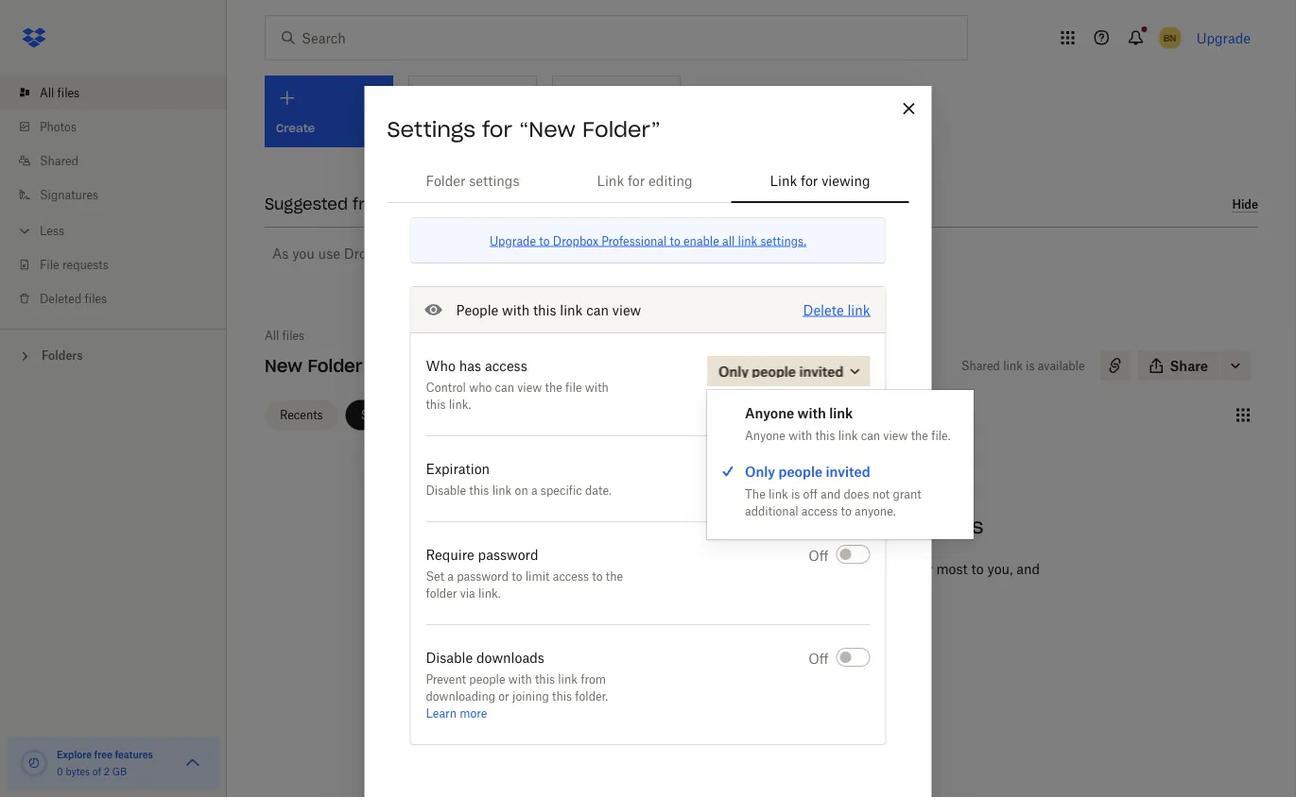 Task type: describe. For each thing, give the bounding box(es) containing it.
all
[[722, 234, 735, 248]]

as
[[272, 245, 289, 261]]

that
[[862, 561, 887, 577]]

can inside who has access control who can view the file with this link.
[[495, 380, 514, 395]]

joining
[[512, 690, 549, 704]]

additional
[[745, 504, 798, 519]]

can inside anyone with link anyone with this link can view the file.
[[861, 429, 880, 443]]

folder inside "button"
[[607, 121, 641, 135]]

view inside anyone with link anyone with this link can view the file.
[[883, 429, 908, 443]]

learn inside disable downloads prevent people with this link from downloading or joining this folder. learn more
[[426, 707, 457, 721]]

files inside list item
[[57, 86, 80, 100]]

available
[[1038, 359, 1085, 373]]

folder settings tab
[[387, 158, 558, 203]]

to right limit
[[592, 570, 603, 584]]

upgrade link
[[1196, 30, 1251, 46]]

link. inside who has access control who can view the file with this link.
[[449, 398, 471, 412]]

link inside the link is off and does not grant additional access to anyone.
[[769, 487, 788, 501]]

file
[[40, 258, 59, 272]]

up inside star files that matter most to you, and they'll show up here.
[[879, 582, 895, 598]]

to inside star files that matter most to you, and they'll show up here.
[[971, 561, 984, 577]]

1 vertical spatial password
[[457, 570, 509, 584]]

settings for "new folder" dialog
[[364, 86, 932, 798]]

expiration
[[426, 461, 490, 477]]

matter
[[891, 561, 933, 577]]

this left folder.
[[552, 690, 572, 704]]

the down the grant
[[886, 513, 922, 540]]

with up off
[[789, 429, 812, 443]]

downloading
[[426, 690, 495, 704]]

is for available
[[1026, 359, 1035, 373]]

all files list item
[[0, 76, 227, 110]]

people
[[456, 302, 498, 318]]

with inside disable downloads prevent people with this link from downloading or joining this folder. learn more
[[508, 673, 532, 687]]

anyone with link anyone with this link can view the file.
[[745, 405, 951, 443]]

to left enable
[[670, 234, 680, 248]]

0 vertical spatial password
[[478, 547, 538, 563]]

the
[[745, 487, 765, 501]]

who has access control who can view the file with this link.
[[426, 358, 609, 412]]

expiration disable this link on a specific date.
[[426, 461, 612, 498]]

with right people
[[502, 302, 530, 318]]

to inside the link is off and does not grant additional access to anyone.
[[841, 504, 852, 519]]

the link is off and does not grant additional access to anyone.
[[745, 487, 921, 519]]

all files inside list item
[[40, 86, 80, 100]]

signatures
[[40, 188, 98, 202]]

folder inside tab
[[426, 173, 465, 189]]

deleted
[[40, 292, 82, 306]]

anyone.
[[855, 504, 896, 519]]

folders button
[[0, 341, 227, 369]]

upgrade to dropbox professional to enable all link settings. link
[[490, 234, 806, 248]]

disable downloads prevent people with this link from downloading or joining this folder. learn more
[[426, 650, 608, 721]]

professional
[[602, 234, 667, 248]]

has
[[459, 358, 481, 374]]

2 anyone from the top
[[745, 429, 786, 443]]

shared link
[[15, 144, 227, 178]]

only people invited inside dropdown button
[[718, 363, 844, 380]]

signatures link
[[15, 178, 227, 212]]

upgrade for upgrade to dropbox professional to enable all link settings.
[[490, 234, 536, 248]]

for for the
[[849, 513, 879, 540]]

the inside who has access control who can view the file with this link.
[[545, 380, 562, 395]]

aim
[[802, 513, 842, 540]]

set
[[426, 570, 444, 584]]

file
[[565, 380, 582, 395]]

with inside who has access control who can view the file with this link.
[[585, 380, 609, 395]]

1 vertical spatial all files link
[[265, 326, 305, 345]]

or
[[498, 690, 509, 704]]

0 horizontal spatial up
[[662, 245, 678, 261]]

all inside list item
[[40, 86, 54, 100]]

upgrade for upgrade
[[1196, 30, 1251, 46]]

settings
[[469, 173, 519, 189]]

they'll
[[802, 582, 839, 598]]

link for viewing
[[770, 173, 870, 189]]

link. inside require password set a password to limit access to the folder via link.
[[478, 587, 501, 601]]

people inside disable downloads prevent people with this link from downloading or joining this folder. learn more
[[469, 673, 505, 687]]

1 vertical spatial all files
[[265, 328, 305, 343]]

requests
[[62, 258, 109, 272]]

use
[[318, 245, 340, 261]]

people with this link can view
[[456, 302, 641, 318]]

suggested
[[265, 194, 348, 214]]

not
[[872, 487, 890, 501]]

1 horizontal spatial learn
[[716, 245, 751, 261]]

only people invited button
[[707, 356, 870, 387]]

deleted files
[[40, 292, 107, 306]]

delete
[[803, 302, 844, 318]]

off for expiration
[[808, 462, 829, 478]]

1 vertical spatial invited
[[826, 464, 870, 480]]

more inside disable downloads prevent people with this link from downloading or joining this folder. learn more
[[460, 707, 487, 721]]

delete link link
[[803, 302, 870, 318]]

file requests
[[40, 258, 109, 272]]

control
[[426, 380, 466, 395]]

create folder
[[564, 121, 641, 135]]

stars
[[928, 513, 984, 540]]

new
[[265, 355, 302, 377]]

automatically
[[536, 245, 621, 261]]

this down as you use dropbox, suggested items will automatically show up here. learn more
[[533, 302, 556, 318]]

1 vertical spatial only people invited
[[745, 464, 870, 480]]

link inside expiration disable this link on a specific date.
[[492, 484, 512, 498]]

dropbox
[[553, 234, 598, 248]]

share button
[[1138, 351, 1219, 381]]

access inside require password set a password to limit access to the folder via link.
[[553, 570, 589, 584]]

"new
[[519, 116, 576, 143]]

dropbox image
[[15, 19, 53, 57]]

folder inside require password set a password to limit access to the folder via link.
[[426, 587, 457, 601]]

settings.
[[761, 234, 806, 248]]

and inside the link is off and does not grant additional access to anyone.
[[821, 487, 841, 501]]

the inside anyone with link anyone with this link can view the file.
[[911, 429, 928, 443]]

share
[[1170, 358, 1208, 374]]

0 vertical spatial more
[[755, 245, 787, 261]]

create
[[564, 121, 603, 135]]

1 vertical spatial all
[[265, 328, 279, 343]]

upgrade to dropbox professional to enable all link settings.
[[490, 234, 806, 248]]

your
[[395, 194, 430, 214]]

link right all at the right top
[[738, 234, 757, 248]]

most
[[936, 561, 968, 577]]

link right delete
[[847, 302, 870, 318]]

free
[[94, 749, 112, 761]]

file requests link
[[15, 248, 227, 282]]

who
[[469, 380, 492, 395]]

1 horizontal spatial view
[[612, 302, 641, 318]]

1 vertical spatial folder
[[308, 355, 362, 377]]

editing
[[649, 173, 692, 189]]

access inside the link is off and does not grant additional access to anyone.
[[801, 504, 838, 519]]

for for editing
[[628, 173, 645, 189]]

gb
[[112, 766, 127, 778]]

only inside dropdown button
[[718, 363, 749, 380]]

date.
[[585, 484, 612, 498]]

via
[[460, 587, 475, 601]]



Task type: locate. For each thing, give the bounding box(es) containing it.
password up via
[[457, 570, 509, 584]]

star files that matter most to you, and they'll show up here.
[[802, 561, 1040, 598]]

and right off
[[821, 487, 841, 501]]

1 horizontal spatial a
[[531, 484, 537, 498]]

disable up prevent
[[426, 650, 473, 666]]

0 horizontal spatial from
[[353, 194, 390, 214]]

bytes
[[66, 766, 90, 778]]

0 vertical spatial link.
[[449, 398, 471, 412]]

all
[[40, 86, 54, 100], [265, 328, 279, 343]]

0 vertical spatial and
[[821, 487, 841, 501]]

anyone up the
[[745, 429, 786, 443]]

photos
[[40, 120, 77, 134]]

0 vertical spatial invited
[[799, 363, 844, 380]]

link inside link for editing tab
[[597, 173, 624, 189]]

link inside disable downloads prevent people with this link from downloading or joining this folder. learn more
[[558, 673, 578, 687]]

1 vertical spatial and
[[1016, 561, 1040, 577]]

1 horizontal spatial show
[[843, 582, 876, 598]]

0 vertical spatial upgrade
[[1196, 30, 1251, 46]]

suggested from your activity
[[265, 194, 494, 214]]

link down automatically at left top
[[560, 302, 583, 318]]

with down only people invited dropdown button
[[797, 405, 826, 421]]

link for editing
[[597, 173, 692, 189]]

files
[[57, 86, 80, 100], [85, 292, 107, 306], [282, 328, 305, 343], [832, 561, 858, 577]]

link for viewing tab
[[731, 158, 909, 203]]

2 disable from the top
[[426, 650, 473, 666]]

0 vertical spatial learn more link
[[716, 245, 787, 261]]

0 vertical spatial anyone
[[745, 405, 794, 421]]

from up folder.
[[581, 673, 606, 687]]

3 off from the top
[[808, 651, 829, 667]]

link for viewing tab panel
[[387, 217, 909, 791]]

only people invited up off
[[745, 464, 870, 480]]

1 vertical spatial shared
[[961, 359, 1000, 373]]

1 horizontal spatial all files link
[[265, 326, 305, 345]]

2 horizontal spatial view
[[883, 429, 908, 443]]

0 horizontal spatial link.
[[449, 398, 471, 412]]

file.
[[931, 429, 951, 443]]

aim for the stars
[[802, 513, 984, 540]]

the
[[545, 380, 562, 395], [911, 429, 928, 443], [886, 513, 922, 540], [606, 570, 623, 584]]

show inside star files that matter most to you, and they'll show up here.
[[843, 582, 876, 598]]

2
[[104, 766, 110, 778]]

1 vertical spatial can
[[495, 380, 514, 395]]

upgrade inside link for viewing tab panel
[[490, 234, 536, 248]]

0 horizontal spatial show
[[625, 245, 658, 261]]

shared left available
[[961, 359, 1000, 373]]

learn more link
[[716, 245, 787, 261], [426, 707, 487, 721]]

invited inside dropdown button
[[799, 363, 844, 380]]

link up additional
[[769, 487, 788, 501]]

more
[[755, 245, 787, 261], [460, 707, 487, 721]]

1 vertical spatial learn more link
[[426, 707, 487, 721]]

here.
[[681, 245, 712, 261], [899, 582, 930, 598]]

1 horizontal spatial upgrade
[[1196, 30, 1251, 46]]

only people invited down delete
[[718, 363, 844, 380]]

access right limit
[[553, 570, 589, 584]]

0 horizontal spatial view
[[517, 380, 542, 395]]

1 horizontal spatial link
[[770, 173, 797, 189]]

a
[[531, 484, 537, 498], [447, 570, 454, 584]]

0 vertical spatial all files
[[40, 86, 80, 100]]

require
[[426, 547, 474, 563]]

access down off
[[801, 504, 838, 519]]

the right limit
[[606, 570, 623, 584]]

0 vertical spatial folder
[[426, 173, 465, 189]]

explore free features 0 bytes of 2 gb
[[57, 749, 153, 778]]

more right all at the right top
[[755, 245, 787, 261]]

off for require password
[[808, 548, 829, 564]]

0 horizontal spatial more
[[460, 707, 487, 721]]

2 vertical spatial off
[[808, 651, 829, 667]]

delete link
[[803, 302, 870, 318]]

view left the file
[[517, 380, 542, 395]]

0 vertical spatial here.
[[681, 245, 712, 261]]

shared inside list
[[40, 154, 78, 168]]

0 horizontal spatial all
[[40, 86, 54, 100]]

list
[[0, 64, 227, 329]]

2 vertical spatial view
[[883, 429, 908, 443]]

1 anyone from the top
[[745, 405, 794, 421]]

0 horizontal spatial can
[[495, 380, 514, 395]]

up left enable
[[662, 245, 678, 261]]

1 horizontal spatial folder
[[426, 173, 465, 189]]

2 horizontal spatial access
[[801, 504, 838, 519]]

folder
[[426, 173, 465, 189], [308, 355, 362, 377]]

this inside anyone with link anyone with this link can view the file.
[[815, 429, 835, 443]]

password
[[478, 547, 538, 563], [457, 570, 509, 584]]

explore
[[57, 749, 92, 761]]

files up photos
[[57, 86, 80, 100]]

2 vertical spatial access
[[553, 570, 589, 584]]

access inside who has access control who can view the file with this link.
[[485, 358, 527, 374]]

to left limit
[[512, 570, 522, 584]]

for left viewing
[[801, 173, 818, 189]]

0 vertical spatial all files link
[[15, 76, 227, 110]]

for left editing in the top right of the page
[[628, 173, 645, 189]]

disable down "expiration" on the bottom of page
[[426, 484, 466, 498]]

link left available
[[1003, 359, 1023, 373]]

folders
[[42, 349, 83, 363]]

people up anyone with link anyone with this link can view the file.
[[752, 363, 796, 380]]

less image
[[15, 222, 34, 241]]

this down the control
[[426, 398, 446, 412]]

1 horizontal spatial can
[[586, 302, 609, 318]]

is left off
[[791, 487, 800, 501]]

to
[[539, 234, 550, 248], [670, 234, 680, 248], [841, 504, 852, 519], [971, 561, 984, 577], [512, 570, 522, 584], [592, 570, 603, 584]]

here. down matter
[[899, 582, 930, 598]]

1 vertical spatial learn
[[426, 707, 457, 721]]

1 vertical spatial off
[[808, 548, 829, 564]]

with
[[502, 302, 530, 318], [585, 380, 609, 395], [797, 405, 826, 421], [789, 429, 812, 443], [508, 673, 532, 687]]

a inside expiration disable this link on a specific date.
[[531, 484, 537, 498]]

files right deleted
[[85, 292, 107, 306]]

2 vertical spatial can
[[861, 429, 880, 443]]

link down folder"
[[597, 173, 624, 189]]

0 horizontal spatial a
[[447, 570, 454, 584]]

link. down the control
[[449, 398, 471, 412]]

require password set a password to limit access to the folder via link.
[[426, 547, 623, 601]]

link
[[738, 234, 757, 248], [560, 302, 583, 318], [847, 302, 870, 318], [1003, 359, 1023, 373], [829, 405, 853, 421], [838, 429, 858, 443], [492, 484, 512, 498], [769, 487, 788, 501], [558, 673, 578, 687]]

you
[[292, 245, 315, 261]]

0 vertical spatial all
[[40, 86, 54, 100]]

and right you,
[[1016, 561, 1040, 577]]

0 horizontal spatial folder
[[426, 587, 457, 601]]

with right the file
[[585, 380, 609, 395]]

1 vertical spatial only
[[745, 464, 775, 480]]

all files link up new
[[265, 326, 305, 345]]

downloads
[[476, 650, 544, 666]]

with up the joining
[[508, 673, 532, 687]]

all up photos
[[40, 86, 54, 100]]

starred button
[[346, 400, 417, 431]]

1 horizontal spatial all
[[265, 328, 279, 343]]

1 horizontal spatial shared
[[961, 359, 1000, 373]]

folder down set
[[426, 587, 457, 601]]

link inside link for viewing tab
[[770, 173, 797, 189]]

from left your
[[353, 194, 390, 214]]

0 horizontal spatial learn
[[426, 707, 457, 721]]

0 horizontal spatial is
[[791, 487, 800, 501]]

all files up new
[[265, 328, 305, 343]]

1 horizontal spatial access
[[553, 570, 589, 584]]

and inside star files that matter most to you, and they'll show up here.
[[1016, 561, 1040, 577]]

this inside who has access control who can view the file with this link.
[[426, 398, 446, 412]]

will
[[511, 245, 533, 261]]

folder"
[[582, 116, 661, 143]]

items
[[472, 245, 507, 261]]

password up limit
[[478, 547, 538, 563]]

1 vertical spatial here.
[[899, 582, 930, 598]]

1 horizontal spatial here.
[[899, 582, 930, 598]]

shared for shared link is available
[[961, 359, 1000, 373]]

1 off from the top
[[808, 462, 829, 478]]

this down "expiration" on the bottom of page
[[469, 484, 489, 498]]

0 horizontal spatial shared
[[40, 154, 78, 168]]

all files up photos
[[40, 86, 80, 100]]

disable inside expiration disable this link on a specific date.
[[426, 484, 466, 498]]

all files link
[[15, 76, 227, 110], [265, 326, 305, 345]]

tab list inside settings for "new folder" dialog
[[387, 158, 909, 203]]

1 vertical spatial more
[[460, 707, 487, 721]]

create folder button
[[552, 76, 681, 147]]

off for disable downloads
[[808, 651, 829, 667]]

1 horizontal spatial learn more link
[[716, 245, 787, 261]]

learn left settings.
[[716, 245, 751, 261]]

files left that
[[832, 561, 858, 577]]

up down that
[[879, 582, 895, 598]]

0 vertical spatial people
[[752, 363, 796, 380]]

does
[[844, 487, 869, 501]]

shared
[[40, 154, 78, 168], [961, 359, 1000, 373]]

files inside star files that matter most to you, and they'll show up here.
[[832, 561, 858, 577]]

folder right create at the left of page
[[607, 121, 641, 135]]

link
[[597, 173, 624, 189], [770, 173, 797, 189]]

features
[[115, 749, 153, 761]]

a right set
[[447, 570, 454, 584]]

can down automatically at left top
[[586, 302, 609, 318]]

people inside only people invited dropdown button
[[752, 363, 796, 380]]

view down professional
[[612, 302, 641, 318]]

is
[[1026, 359, 1035, 373], [791, 487, 800, 501]]

quota usage element
[[19, 749, 49, 779]]

for down does at the bottom right
[[849, 513, 879, 540]]

0 horizontal spatial all files link
[[15, 76, 227, 110]]

link up does at the bottom right
[[838, 429, 858, 443]]

0 vertical spatial show
[[625, 245, 658, 261]]

is left available
[[1026, 359, 1035, 373]]

0 vertical spatial shared
[[40, 154, 78, 168]]

shared down photos
[[40, 154, 78, 168]]

0 vertical spatial disable
[[426, 484, 466, 498]]

access up who
[[485, 358, 527, 374]]

people
[[752, 363, 796, 380], [778, 464, 823, 480], [469, 673, 505, 687]]

this up off
[[815, 429, 835, 443]]

for for viewing
[[801, 173, 818, 189]]

link for link for viewing
[[770, 173, 797, 189]]

settings
[[387, 116, 475, 143]]

off down aim at the bottom of the page
[[808, 548, 829, 564]]

a right on
[[531, 484, 537, 498]]

0 vertical spatial folder
[[607, 121, 641, 135]]

star
[[802, 561, 829, 577]]

starred
[[361, 408, 402, 423]]

1 horizontal spatial is
[[1026, 359, 1035, 373]]

view
[[612, 302, 641, 318], [517, 380, 542, 395], [883, 429, 908, 443]]

grant
[[893, 487, 921, 501]]

folder settings
[[426, 173, 519, 189]]

0 horizontal spatial access
[[485, 358, 527, 374]]

can up not
[[861, 429, 880, 443]]

list containing all files
[[0, 64, 227, 329]]

of
[[92, 766, 101, 778]]

1 link from the left
[[597, 173, 624, 189]]

off down they'll
[[808, 651, 829, 667]]

1 vertical spatial disable
[[426, 650, 473, 666]]

all files link up the shared link
[[15, 76, 227, 110]]

tab list containing folder settings
[[387, 158, 909, 203]]

invited up does at the bottom right
[[826, 464, 870, 480]]

0 vertical spatial view
[[612, 302, 641, 318]]

link for editing tab
[[558, 158, 731, 203]]

0 horizontal spatial upgrade
[[490, 234, 536, 248]]

shared for shared
[[40, 154, 78, 168]]

1 horizontal spatial folder
[[607, 121, 641, 135]]

1 vertical spatial folder
[[426, 587, 457, 601]]

0 horizontal spatial here.
[[681, 245, 712, 261]]

1 vertical spatial view
[[517, 380, 542, 395]]

this inside expiration disable this link on a specific date.
[[469, 484, 489, 498]]

1 horizontal spatial more
[[755, 245, 787, 261]]

can right who
[[495, 380, 514, 395]]

suggested
[[404, 245, 469, 261]]

from inside disable downloads prevent people with this link from downloading or joining this folder. learn more
[[581, 673, 606, 687]]

2 vertical spatial people
[[469, 673, 505, 687]]

1 vertical spatial link.
[[478, 587, 501, 601]]

learn
[[716, 245, 751, 261], [426, 707, 457, 721]]

1 vertical spatial access
[[801, 504, 838, 519]]

off
[[803, 487, 817, 501]]

1 vertical spatial up
[[879, 582, 895, 598]]

0 vertical spatial off
[[808, 462, 829, 478]]

photos link
[[15, 110, 227, 144]]

link left on
[[492, 484, 512, 498]]

here. left all at the right top
[[681, 245, 712, 261]]

0 horizontal spatial folder
[[308, 355, 362, 377]]

who
[[426, 358, 456, 374]]

to down does at the bottom right
[[841, 504, 852, 519]]

0
[[57, 766, 63, 778]]

specific
[[541, 484, 582, 498]]

0 vertical spatial from
[[353, 194, 390, 214]]

the left 'file.'
[[911, 429, 928, 443]]

0 horizontal spatial all files
[[40, 86, 80, 100]]

learn more link for as you use dropbox, suggested items will automatically show up here.
[[716, 245, 787, 261]]

link. right via
[[478, 587, 501, 601]]

folder up activity
[[426, 173, 465, 189]]

show left enable
[[625, 245, 658, 261]]

up
[[662, 245, 678, 261], [879, 582, 895, 598]]

the left the file
[[545, 380, 562, 395]]

this up the joining
[[535, 673, 555, 687]]

prevent
[[426, 673, 466, 687]]

0 vertical spatial only
[[718, 363, 749, 380]]

recents
[[280, 408, 323, 423]]

0 vertical spatial can
[[586, 302, 609, 318]]

for left "new
[[482, 116, 512, 143]]

show
[[625, 245, 658, 261], [843, 582, 876, 598]]

learn down downloading on the bottom of page
[[426, 707, 457, 721]]

for for "new
[[482, 116, 512, 143]]

0 vertical spatial is
[[1026, 359, 1035, 373]]

link up settings.
[[770, 173, 797, 189]]

more down downloading on the bottom of page
[[460, 707, 487, 721]]

from
[[353, 194, 390, 214], [581, 673, 606, 687]]

settings for "new folder"
[[387, 116, 661, 143]]

here. inside star files that matter most to you, and they'll show up here.
[[899, 582, 930, 598]]

people up or
[[469, 673, 505, 687]]

anyone down only people invited dropdown button
[[745, 405, 794, 421]]

1 disable from the top
[[426, 484, 466, 498]]

1 horizontal spatial link.
[[478, 587, 501, 601]]

link up folder.
[[558, 673, 578, 687]]

0 horizontal spatial link
[[597, 173, 624, 189]]

1 horizontal spatial from
[[581, 673, 606, 687]]

viewing
[[822, 173, 870, 189]]

deleted files link
[[15, 282, 227, 316]]

1 vertical spatial upgrade
[[490, 234, 536, 248]]

invited up anyone with link anyone with this link can view the file.
[[799, 363, 844, 380]]

1 vertical spatial people
[[778, 464, 823, 480]]

show down that
[[843, 582, 876, 598]]

upgrade
[[1196, 30, 1251, 46], [490, 234, 536, 248]]

files up new
[[282, 328, 305, 343]]

0 vertical spatial learn
[[716, 245, 751, 261]]

link down only people invited dropdown button
[[829, 405, 853, 421]]

view left 'file.'
[[883, 429, 908, 443]]

0 vertical spatial a
[[531, 484, 537, 498]]

a inside require password set a password to limit access to the folder via link.
[[447, 570, 454, 584]]

the inside require password set a password to limit access to the folder via link.
[[606, 570, 623, 584]]

learn more link for prevent people with this link from downloading or joining this folder.
[[426, 707, 487, 721]]

enable
[[684, 234, 719, 248]]

2 horizontal spatial can
[[861, 429, 880, 443]]

all files
[[40, 86, 80, 100], [265, 328, 305, 343]]

all up new
[[265, 328, 279, 343]]

tab list
[[387, 158, 909, 203]]

view inside who has access control who can view the file with this link.
[[517, 380, 542, 395]]

2 off from the top
[[808, 548, 829, 564]]

0 vertical spatial only people invited
[[718, 363, 844, 380]]

None field
[[0, 0, 138, 21]]

off up off
[[808, 462, 829, 478]]

to right will
[[539, 234, 550, 248]]

disable inside disable downloads prevent people with this link from downloading or joining this folder. learn more
[[426, 650, 473, 666]]

1 vertical spatial a
[[447, 570, 454, 584]]

1 vertical spatial is
[[791, 487, 800, 501]]

folder right new
[[308, 355, 362, 377]]

0 horizontal spatial and
[[821, 487, 841, 501]]

people up off
[[778, 464, 823, 480]]

is inside the link is off and does not grant additional access to anyone.
[[791, 487, 800, 501]]

recents button
[[265, 400, 338, 431]]

link for link for editing
[[597, 173, 624, 189]]

2 link from the left
[[770, 173, 797, 189]]

is for off
[[791, 487, 800, 501]]

dropbox,
[[344, 245, 400, 261]]

this
[[533, 302, 556, 318], [426, 398, 446, 412], [815, 429, 835, 443], [469, 484, 489, 498], [535, 673, 555, 687], [552, 690, 572, 704]]

folder.
[[575, 690, 608, 704]]

to left you,
[[971, 561, 984, 577]]



Task type: vqa. For each thing, say whether or not it's contained in the screenshot.
the rightmost 'Dropbox'
no



